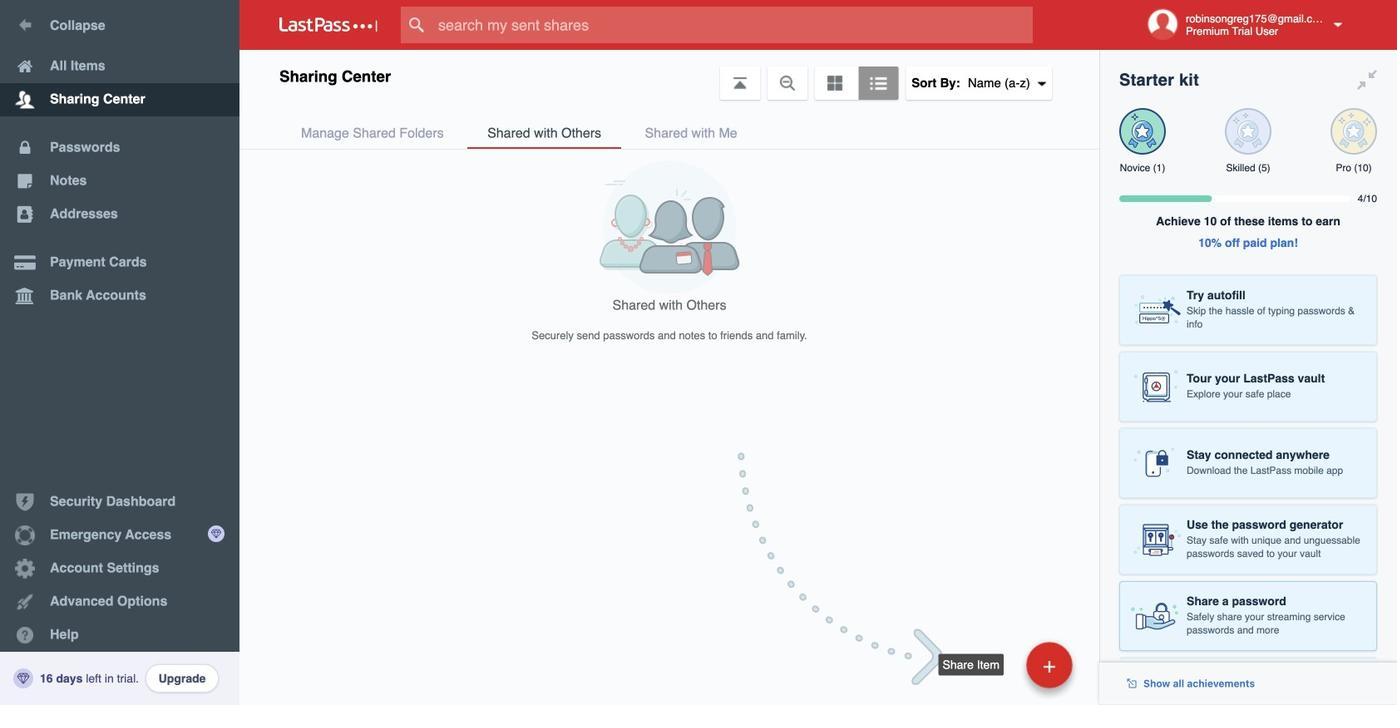 Task type: describe. For each thing, give the bounding box(es) containing it.
Search search field
[[401, 7, 1066, 43]]

vault options navigation
[[240, 50, 1100, 100]]

search my sent shares text field
[[401, 7, 1066, 43]]



Task type: vqa. For each thing, say whether or not it's contained in the screenshot.
LastPass image
yes



Task type: locate. For each thing, give the bounding box(es) containing it.
lastpass image
[[280, 17, 378, 32]]

new item navigation
[[738, 453, 1100, 706]]

main navigation navigation
[[0, 0, 240, 706]]



